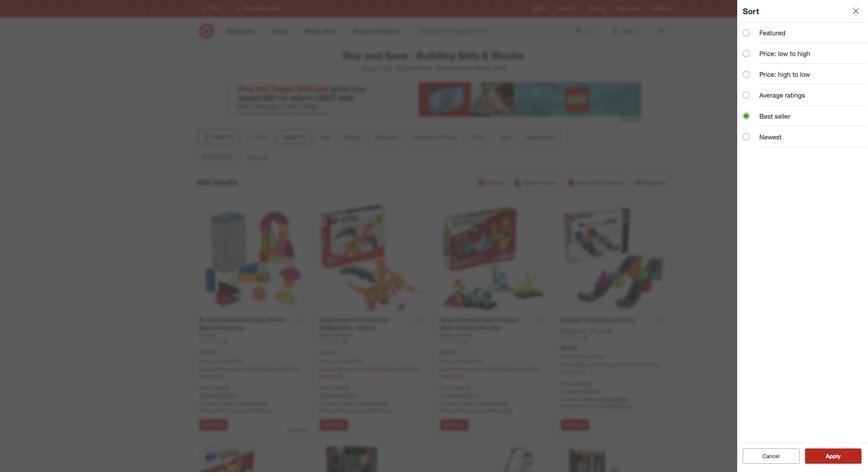Task type: describe. For each thing, give the bounding box(es) containing it.
0 vertical spatial building
[[417, 49, 456, 62]]

of
[[435, 134, 440, 141]]

character button
[[369, 130, 405, 145]]

baton for $69.99
[[585, 396, 598, 402]]

toys inside b. toys educational baby blocks - elemenosqueeze
[[206, 317, 217, 324]]

apply. for $10.79
[[346, 393, 359, 398]]

and for buy and save : building sets & blocks target / toys / buy and save : building sets & blocks (226)
[[364, 49, 382, 62]]

deals (1)
[[283, 134, 306, 141]]

educational
[[219, 317, 250, 324]]

filter
[[212, 134, 226, 141]]

price button
[[467, 130, 491, 145]]

1 horizontal spatial low
[[801, 70, 811, 78]]

with for $10.79
[[367, 408, 376, 414]]

hours for $20.99
[[474, 408, 486, 414]]

purchased for $19.99
[[211, 359, 231, 364]]

pieces
[[441, 134, 458, 141]]

magna-tiles only at ¬
[[561, 328, 612, 335]]

shop
[[524, 179, 537, 186]]

to for mega pokémon charizard building set - 222pcs
[[332, 422, 336, 428]]

buy for buy and save
[[202, 153, 211, 159]]

free shipping * * exclusions apply. in stock at  baton rouge siegen ready within 2 hours with pickup for $20.99
[[441, 385, 512, 414]]

mega construx link for set
[[320, 332, 354, 339]]

buy and save : building sets & blocks target / toys / buy and save : building sets & blocks (226)
[[343, 49, 524, 72]]

building inside mega pokémon charizard building set - 222pcs
[[320, 325, 342, 331]]

price: high to low
[[760, 70, 811, 78]]

mega pokémon kanto region team construction set
[[441, 317, 519, 331]]

add to cart button for $20.99
[[441, 420, 469, 431]]

price: for price: high to low
[[760, 70, 777, 78]]

in
[[539, 179, 543, 186]]

248
[[342, 339, 348, 345]]

toys for set
[[334, 374, 343, 379]]

$20.99 when purchased online spend $50 save $10, spend $100 save $25 on select toys
[[441, 349, 541, 379]]

deals
[[283, 134, 298, 141]]

purchased for $10.79
[[332, 359, 352, 364]]

ratings
[[786, 91, 806, 99]]

$10, for $19.99
[[236, 367, 245, 373]]

(226)
[[494, 65, 506, 72]]

spend down 248 link
[[367, 367, 381, 373]]

$69.99
[[561, 345, 578, 352]]

1 vertical spatial building
[[436, 65, 456, 72]]

buy and save
[[202, 153, 232, 159]]

hours for $10.79
[[353, 408, 366, 414]]

mega inside "mega pokémon kanto region team construction set"
[[441, 317, 455, 324]]

- for set
[[353, 325, 356, 331]]

department
[[526, 134, 556, 141]]

clear all
[[248, 153, 268, 160]]

set inside "mega pokémon kanto region team construction set"
[[492, 325, 501, 331]]

shipping
[[644, 179, 666, 186]]

region
[[500, 317, 519, 324]]

only
[[591, 328, 600, 334]]

target inside buy and save : building sets & blocks target / toys / buy and save : building sets & blocks (226)
[[362, 65, 377, 72]]

type
[[500, 134, 511, 141]]

249
[[221, 339, 228, 345]]

blocks inside b. toys educational baby blocks - elemenosqueeze
[[267, 317, 284, 324]]

within for $10.79
[[335, 408, 348, 414]]

$50 for $19.99
[[215, 367, 223, 373]]

rouge for $20.99
[[479, 401, 493, 407]]

b. for b. baby
[[200, 332, 204, 338]]

brand
[[345, 134, 360, 141]]

average
[[760, 91, 784, 99]]

spend down $20.99
[[441, 367, 455, 373]]

$10, for $10.79
[[356, 367, 365, 373]]

weekly ad
[[558, 6, 578, 11]]

0 vertical spatial low
[[779, 50, 789, 58]]

with for $20.99
[[487, 408, 496, 414]]

199 link
[[441, 339, 547, 345]]

to for b. toys educational baby blocks - elemenosqueeze
[[212, 422, 216, 428]]

$19.99 when purchased online spend $50 save $10, spend $100 save $25 on select toys
[[200, 349, 300, 379]]

$10.79 when purchased online spend $50 save $10, spend $100 save $25 on select toys
[[320, 349, 420, 379]]

filter (1)
[[212, 134, 233, 141]]

b. toys educational baby blocks - elemenosqueeze link
[[200, 316, 290, 332]]

tiles
[[577, 328, 587, 334]]

same day delivery
[[577, 179, 624, 186]]

add for $69.99
[[564, 422, 572, 428]]

registry
[[532, 6, 547, 11]]

249 link
[[200, 339, 306, 345]]

purchased for $20.99
[[453, 359, 472, 364]]

siegen for $20.99
[[494, 401, 509, 407]]

b. toys educational baby blocks - elemenosqueeze
[[200, 317, 288, 331]]

199
[[462, 339, 469, 345]]

ready for $10.79
[[320, 408, 334, 414]]

at for mega pokémon charizard building set - 222pcs
[[339, 401, 343, 407]]

$100 for mega pokémon charizard building set - 222pcs
[[382, 367, 393, 373]]

in for $69.99
[[561, 396, 565, 402]]

$25 for magna-tiles downhill duo
[[647, 362, 654, 368]]

shop in store
[[524, 179, 557, 186]]

248 link
[[320, 339, 427, 345]]

pickup for $10.79
[[377, 408, 392, 414]]

registry link
[[532, 6, 547, 12]]

stock for $10.79
[[325, 401, 337, 407]]

target circle link
[[617, 6, 640, 12]]

exclusions apply. button for $20.99
[[442, 392, 480, 399]]

tiles
[[584, 317, 599, 324]]

siegen for $10.79
[[374, 401, 389, 407]]

online for $10.79
[[353, 359, 364, 364]]

ad
[[573, 6, 578, 11]]

redcard link
[[589, 6, 606, 12]]

same
[[577, 179, 592, 186]]

2 horizontal spatial save
[[419, 65, 431, 72]]

ready for $20.99
[[441, 408, 454, 414]]

0 horizontal spatial sponsored
[[288, 427, 309, 432]]

price: low to high
[[760, 50, 811, 58]]

set inside mega pokémon charizard building set - 222pcs
[[343, 325, 352, 331]]

$69.99 when purchased online spend $50 save $10, spend $100 save $25 on select toys
[[561, 345, 661, 375]]

when for $19.99
[[200, 359, 210, 364]]

$50 for $20.99
[[456, 367, 464, 373]]

cancel
[[763, 453, 780, 460]]

within for $20.99
[[456, 408, 469, 414]]

type button
[[494, 130, 517, 145]]

price: for price: low to high
[[760, 50, 777, 58]]

buy for buy and save : building sets & blocks target / toys / buy and save : building sets & blocks (226)
[[343, 49, 362, 62]]

in for $20.99
[[441, 401, 445, 407]]

toys
[[381, 65, 393, 72]]

0 vertical spatial blocks
[[492, 49, 524, 62]]

0 vertical spatial sponsored
[[621, 117, 642, 122]]

0 vertical spatial &
[[482, 49, 489, 62]]

mega construx link for team
[[441, 332, 474, 339]]

duo
[[625, 317, 636, 324]]

1 vertical spatial &
[[470, 65, 474, 72]]

circle
[[629, 6, 640, 11]]

sort inside sort 'button'
[[257, 134, 268, 141]]

best
[[760, 112, 773, 120]]

1 vertical spatial blocks
[[475, 65, 492, 72]]

construx for team
[[454, 332, 474, 338]]

spend down $10.79
[[320, 367, 334, 373]]

sort inside sort dialog
[[743, 6, 760, 16]]

filter (1) button
[[197, 130, 239, 145]]

1 vertical spatial :
[[433, 65, 434, 72]]

at for magna-tiles downhill duo
[[580, 396, 584, 402]]

best seller
[[760, 112, 791, 120]]

add to cart for $20.99
[[444, 422, 466, 428]]

target circle
[[617, 6, 640, 11]]

pokémon for construction
[[457, 317, 481, 324]]

find stores link
[[651, 6, 672, 12]]

(1) for filter (1)
[[227, 134, 233, 141]]

kanto
[[483, 317, 499, 324]]

number
[[413, 134, 433, 141]]

ready for $69.99
[[561, 403, 575, 409]]

$10, for $69.99
[[597, 362, 606, 368]]

sort dialog
[[738, 0, 868, 472]]

$100 for mega pokémon kanto region team construction set
[[503, 367, 513, 373]]

purchased for $69.99
[[573, 354, 593, 360]]

cart for $10.79
[[337, 422, 345, 428]]

1 vertical spatial high
[[779, 70, 791, 78]]

select for $69.99
[[561, 369, 574, 375]]

spend down $69.99 on the right bottom of page
[[561, 362, 575, 368]]

featured
[[760, 29, 786, 37]]

results
[[212, 177, 238, 187]]

pokémon for -
[[336, 317, 361, 324]]

spend down 249 link
[[246, 367, 260, 373]]

sort button
[[242, 130, 274, 145]]

(1) for deals (1)
[[299, 134, 306, 141]]

at for mega pokémon kanto region team construction set
[[459, 401, 463, 407]]

shipping for $69.99
[[572, 381, 591, 387]]

226 results
[[197, 177, 238, 187]]

magna-tiles downhill duo link
[[561, 317, 636, 325]]

b. baby
[[200, 332, 216, 338]]

newest
[[760, 133, 782, 141]]

¬
[[607, 328, 612, 335]]

toys for team
[[455, 374, 464, 379]]

weekly
[[558, 6, 572, 11]]

spend down the 199 link
[[487, 367, 502, 373]]

charizard
[[362, 317, 388, 324]]



Task type: vqa. For each thing, say whether or not it's contained in the screenshot.
ADVERTISEMENT ELEMENT
no



Task type: locate. For each thing, give the bounding box(es) containing it.
and up 'target' link
[[364, 49, 382, 62]]

free for $20.99
[[441, 385, 450, 391]]

and right toys link
[[408, 65, 418, 72]]

add to cart for $69.99
[[564, 422, 587, 428]]

2 pokémon from the left
[[457, 317, 481, 324]]

$50 down $69.99 on the right bottom of page
[[577, 362, 585, 368]]

stock for $20.99
[[446, 401, 458, 407]]

0 vertical spatial target
[[617, 6, 628, 11]]

- right baby
[[286, 317, 288, 324]]

2 for $69.99
[[590, 403, 593, 409]]

clear
[[248, 153, 261, 160]]

toys link
[[381, 65, 393, 72]]

toys down $10.79
[[334, 374, 343, 379]]

number of pieces
[[413, 134, 458, 141]]

$100 for b. toys educational baby blocks - elemenosqueeze
[[262, 367, 272, 373]]

$10, inside the $10.79 when purchased online spend $50 save $10, spend $100 save $25 on select toys
[[356, 367, 365, 373]]

&
[[482, 49, 489, 62], [470, 65, 474, 72]]

2 vertical spatial building
[[320, 325, 342, 331]]

find stores
[[651, 6, 672, 11]]

None radio
[[743, 113, 750, 120]]

b. inside b. baby link
[[200, 332, 204, 338]]

purchased inside $19.99 when purchased online spend $50 save $10, spend $100 save $25 on select toys
[[211, 359, 231, 364]]

4 add to cart from the left
[[564, 422, 587, 428]]

1 add to cart button from the left
[[200, 420, 228, 431]]

rouge for $10.79
[[358, 401, 372, 407]]

save for buy and save
[[221, 153, 232, 159]]

1 mega construx link from the left
[[320, 332, 354, 339]]

1 price: from the top
[[760, 50, 777, 58]]

shipping button
[[631, 175, 671, 191]]

target left toys link
[[362, 65, 377, 72]]

target
[[617, 6, 628, 11], [362, 65, 377, 72]]

team
[[441, 325, 455, 331]]

b. inside b. toys educational baby blocks - elemenosqueeze
[[200, 317, 205, 324]]

hours
[[594, 403, 607, 409], [233, 408, 245, 414], [353, 408, 366, 414], [474, 408, 486, 414]]

toys down $19.99
[[214, 374, 223, 379]]

2 set from the left
[[492, 325, 501, 331]]

pokémon inside "mega pokémon kanto region team construction set"
[[457, 317, 481, 324]]

$50 inside $20.99 when purchased online spend $50 save $10, spend $100 save $25 on select toys
[[456, 367, 464, 373]]

2 b. from the top
[[200, 332, 204, 338]]

online inside $20.99 when purchased online spend $50 save $10, spend $100 save $25 on select toys
[[473, 359, 485, 364]]

and for buy and save
[[212, 153, 220, 159]]

siegen for $69.99
[[615, 396, 630, 402]]

when down $20.99
[[441, 359, 451, 364]]

within
[[576, 403, 589, 409], [215, 408, 227, 414], [335, 408, 348, 414], [456, 408, 469, 414]]

online down the 199 link
[[473, 359, 485, 364]]

b.
[[200, 317, 205, 324], [200, 332, 204, 338]]

online for $19.99
[[232, 359, 244, 364]]

when
[[561, 354, 572, 360], [200, 359, 210, 364], [320, 359, 331, 364], [441, 359, 451, 364]]

toys inside $20.99 when purchased online spend $50 save $10, spend $100 save $25 on select toys
[[455, 374, 464, 379]]

0 horizontal spatial &
[[470, 65, 474, 72]]

rouge
[[599, 396, 614, 402], [238, 401, 252, 407], [358, 401, 372, 407], [479, 401, 493, 407]]

select down $69.99 on the right bottom of page
[[561, 369, 574, 375]]

- inside b. toys educational baby blocks - elemenosqueeze
[[286, 317, 288, 324]]

online down 248 link
[[353, 359, 364, 364]]

1 horizontal spatial (1)
[[299, 134, 306, 141]]

mega inside mega pokémon charizard building set - 222pcs
[[320, 317, 335, 324]]

3 add to cart button from the left
[[441, 420, 469, 431]]

0 vertical spatial buy
[[343, 49, 362, 62]]

add for $10.79
[[323, 422, 331, 428]]

select inside $20.99 when purchased online spend $50 save $10, spend $100 save $25 on select toys
[[441, 374, 454, 379]]

high up price: high to low
[[798, 50, 811, 58]]

free for $69.99
[[561, 381, 571, 387]]

$50 down $19.99
[[215, 367, 223, 373]]

buy and save button
[[197, 149, 244, 164]]

4 add to cart button from the left
[[561, 420, 590, 431]]

3 add to cart from the left
[[444, 422, 466, 428]]

2 vertical spatial save
[[221, 153, 232, 159]]

0 vertical spatial b.
[[200, 317, 205, 324]]

mega pokémon charizard building set - 222pcs
[[320, 317, 388, 331]]

online down 249 link
[[232, 359, 244, 364]]

mega construx for team
[[441, 332, 474, 338]]

1 horizontal spatial save
[[385, 49, 408, 62]]

2
[[590, 403, 593, 409], [229, 408, 231, 414], [349, 408, 352, 414], [470, 408, 473, 414]]

magna-tiles downhill duo image
[[561, 206, 668, 313], [561, 206, 668, 313]]

to for mega pokémon kanto region team construction set
[[453, 422, 457, 428]]

49 link
[[561, 335, 668, 341]]

4 cart from the left
[[578, 422, 587, 428]]

magna-
[[561, 328, 577, 334]]

exclusions apply. button
[[563, 388, 600, 395], [201, 392, 239, 399], [322, 392, 359, 399], [442, 392, 480, 399]]

None radio
[[743, 29, 750, 36], [743, 50, 750, 57], [743, 71, 750, 78], [743, 92, 750, 99], [743, 133, 750, 140], [743, 29, 750, 36], [743, 50, 750, 57], [743, 71, 750, 78], [743, 92, 750, 99], [743, 133, 750, 140]]

fao schwarz roller coaster building set 736pc image
[[441, 442, 547, 472], [441, 442, 547, 472]]

2 add from the left
[[323, 422, 331, 428]]

apply.
[[587, 388, 600, 394], [226, 393, 239, 398], [346, 393, 359, 398], [467, 393, 480, 398]]

1 vertical spatial and
[[408, 65, 418, 72]]

magna-
[[561, 317, 584, 324]]

day
[[593, 179, 603, 186]]

in for $10.79
[[320, 401, 324, 407]]

blocks up (226)
[[492, 49, 524, 62]]

when down $69.99 on the right bottom of page
[[561, 354, 572, 360]]

1 set from the left
[[343, 325, 352, 331]]

apply button
[[806, 449, 862, 464]]

1 vertical spatial sets
[[458, 65, 469, 72]]

1 (1) from the left
[[227, 134, 233, 141]]

1 horizontal spatial target
[[617, 6, 628, 11]]

pokémon up 222pcs on the bottom left
[[336, 317, 361, 324]]

construction
[[456, 325, 490, 331]]

- inside mega pokémon charizard building set - 222pcs
[[353, 325, 356, 331]]

$10, inside $69.99 when purchased online spend $50 save $10, spend $100 save $25 on select toys
[[597, 362, 606, 368]]

select for $20.99
[[441, 374, 454, 379]]

2 construx from the left
[[454, 332, 474, 338]]

$50 inside the $10.79 when purchased online spend $50 save $10, spend $100 save $25 on select toys
[[336, 367, 344, 373]]

save
[[586, 362, 596, 368], [635, 362, 645, 368], [224, 367, 234, 373], [274, 367, 284, 373], [345, 367, 355, 373], [394, 367, 404, 373], [465, 367, 475, 373], [515, 367, 525, 373]]

price: down featured
[[760, 50, 777, 58]]

1 vertical spatial -
[[353, 325, 356, 331]]

1 horizontal spatial :
[[433, 65, 434, 72]]

$100 down 249 link
[[262, 367, 272, 373]]

save inside button
[[221, 153, 232, 159]]

What can we help you find? suggestions appear below search field
[[416, 24, 589, 39]]

(1) right deals
[[299, 134, 306, 141]]

2 vertical spatial blocks
[[267, 317, 284, 324]]

2 mega construx link from the left
[[441, 332, 474, 339]]

delivery
[[604, 179, 624, 186]]

$10, down 249 link
[[236, 367, 245, 373]]

0 vertical spatial and
[[364, 49, 382, 62]]

0 horizontal spatial (1)
[[227, 134, 233, 141]]

apply. for $69.99
[[587, 388, 600, 394]]

mega pokémon kanto region team construction set image
[[441, 206, 547, 312], [441, 206, 547, 312]]

$50 for $10.79
[[336, 367, 344, 373]]

set up 248
[[343, 325, 352, 331]]

when inside $19.99 when purchased online spend $50 save $10, spend $100 save $25 on select toys
[[200, 359, 210, 364]]

cart
[[217, 422, 225, 428], [337, 422, 345, 428], [458, 422, 466, 428], [578, 422, 587, 428]]

1 vertical spatial save
[[419, 65, 431, 72]]

magna-tiles link
[[561, 328, 589, 335]]

online
[[594, 354, 605, 360], [232, 359, 244, 364], [353, 359, 364, 364], [473, 359, 485, 364]]

mega construx up 248
[[320, 332, 354, 338]]

fao schwarz medieval princesses wooden castle building blocks set - 75pc image
[[561, 442, 668, 472], [561, 442, 668, 472]]

shipping for $10.79
[[331, 385, 350, 391]]

1 vertical spatial price:
[[760, 70, 777, 78]]

at
[[602, 328, 606, 334], [580, 396, 584, 402], [218, 401, 222, 407], [339, 401, 343, 407], [459, 401, 463, 407]]

apply
[[826, 453, 841, 460]]

baton for $20.99
[[465, 401, 477, 407]]

low
[[779, 50, 789, 58], [801, 70, 811, 78]]

1 horizontal spatial -
[[353, 325, 356, 331]]

2 horizontal spatial buy
[[397, 65, 407, 72]]

pokémon inside mega pokémon charizard building set - 222pcs
[[336, 317, 361, 324]]

advertisement region
[[226, 82, 642, 117]]

1 horizontal spatial &
[[482, 49, 489, 62]]

sort
[[743, 6, 760, 16], [257, 134, 268, 141]]

222pcs
[[357, 325, 376, 331]]

1 horizontal spatial set
[[492, 325, 501, 331]]

elemenosqueeze
[[200, 325, 244, 331]]

/ right the toys
[[394, 65, 396, 72]]

0 vertical spatial sets
[[458, 49, 480, 62]]

& left (226)
[[470, 65, 474, 72]]

3 cart from the left
[[458, 422, 466, 428]]

*
[[591, 381, 592, 387], [229, 385, 231, 391], [350, 385, 351, 391], [470, 385, 472, 391], [561, 388, 563, 394], [200, 393, 201, 398], [320, 393, 322, 398], [441, 393, 442, 398]]

$100 inside $20.99 when purchased online spend $50 save $10, spend $100 save $25 on select toys
[[503, 367, 513, 373]]

when for $69.99
[[561, 354, 572, 360]]

with
[[608, 403, 617, 409], [246, 408, 255, 414], [367, 408, 376, 414], [487, 408, 496, 414]]

add to cart for $19.99
[[203, 422, 225, 428]]

free shipping * * exclusions apply. in stock at  baton rouge siegen ready within 2 hours with pickup for $10.79
[[320, 385, 392, 414]]

$25
[[647, 362, 654, 368], [285, 367, 293, 373], [405, 367, 413, 373], [526, 367, 534, 373]]

select for $10.79
[[320, 374, 333, 379]]

baton for $10.79
[[344, 401, 357, 407]]

$10, down 49 'link'
[[597, 362, 606, 368]]

construx up 199
[[454, 332, 474, 338]]

$50 inside $69.99 when purchased online spend $50 save $10, spend $100 save $25 on select toys
[[577, 362, 585, 368]]

brand button
[[339, 130, 366, 145]]

add to cart for $10.79
[[323, 422, 345, 428]]

$25 for b. toys educational baby blocks - elemenosqueeze
[[285, 367, 293, 373]]

redcard
[[589, 6, 606, 11]]

spend down $19.99
[[200, 367, 214, 373]]

toys inside $19.99 when purchased online spend $50 save $10, spend $100 save $25 on select toys
[[214, 374, 223, 379]]

mega construx up 199
[[441, 332, 474, 338]]

mega
[[320, 317, 335, 324], [441, 317, 455, 324], [320, 332, 332, 338], [441, 332, 453, 338]]

hours for $69.99
[[594, 403, 607, 409]]

2 price: from the top
[[760, 70, 777, 78]]

pokémon
[[336, 317, 361, 324], [457, 317, 481, 324]]

and inside buy and save button
[[212, 153, 220, 159]]

$10, inside $19.99 when purchased online spend $50 save $10, spend $100 save $25 on select toys
[[236, 367, 245, 373]]

1 vertical spatial sponsored
[[288, 427, 309, 432]]

select down $19.99
[[200, 374, 213, 379]]

search button
[[584, 24, 600, 40]]

toys down $20.99
[[455, 374, 464, 379]]

select for $19.99
[[200, 374, 213, 379]]

purchased inside $69.99 when purchased online spend $50 save $10, spend $100 save $25 on select toys
[[573, 354, 593, 360]]

$100
[[623, 362, 634, 368], [262, 367, 272, 373], [382, 367, 393, 373], [503, 367, 513, 373]]

0 horizontal spatial -
[[286, 317, 288, 324]]

online inside $19.99 when purchased online spend $50 save $10, spend $100 save $25 on select toys
[[232, 359, 244, 364]]

(1) right filter on the top of page
[[227, 134, 233, 141]]

1 horizontal spatial /
[[394, 65, 396, 72]]

shipping for $20.99
[[452, 385, 470, 391]]

toys inside the $10.79 when purchased online spend $50 save $10, spend $100 save $25 on select toys
[[334, 374, 343, 379]]

blocks right baby
[[267, 317, 284, 324]]

on for mega pokémon charizard building set - 222pcs
[[415, 367, 420, 373]]

same day delivery button
[[564, 175, 629, 191]]

2 vertical spatial and
[[212, 153, 220, 159]]

1 cart from the left
[[217, 422, 225, 428]]

free for $10.79
[[320, 385, 330, 391]]

$50 inside $19.99 when purchased online spend $50 save $10, spend $100 save $25 on select toys
[[215, 367, 223, 373]]

toys down $69.99 on the right bottom of page
[[575, 369, 585, 375]]

select down $20.99
[[441, 374, 454, 379]]

store
[[545, 179, 557, 186]]

none radio inside sort dialog
[[743, 113, 750, 120]]

buy inside buy and save button
[[202, 153, 211, 159]]

1 horizontal spatial mega construx
[[441, 332, 474, 338]]

2 add to cart button from the left
[[320, 420, 349, 431]]

online inside $69.99 when purchased online spend $50 save $10, spend $100 save $25 on select toys
[[594, 354, 605, 360]]

and down filter (1) button
[[212, 153, 220, 159]]

siegen
[[615, 396, 630, 402], [253, 401, 268, 407], [374, 401, 389, 407], [494, 401, 509, 407]]

add to cart button for $10.79
[[320, 420, 349, 431]]

online down 49 'link'
[[594, 354, 605, 360]]

select inside $19.99 when purchased online spend $50 save $10, spend $100 save $25 on select toys
[[200, 374, 213, 379]]

when inside $20.99 when purchased online spend $50 save $10, spend $100 save $25 on select toys
[[441, 359, 451, 364]]

apply. for $20.99
[[467, 393, 480, 398]]

average ratings
[[760, 91, 806, 99]]

add for $19.99
[[203, 422, 211, 428]]

seller
[[775, 112, 791, 120]]

1 construx from the left
[[334, 332, 354, 338]]

0 vertical spatial price:
[[760, 50, 777, 58]]

pokémon up "construction"
[[457, 317, 481, 324]]

0 horizontal spatial set
[[343, 325, 352, 331]]

toys for blocks
[[214, 374, 223, 379]]

0 horizontal spatial mega construx
[[320, 332, 354, 338]]

2 for $10.79
[[349, 408, 352, 414]]

price: up average
[[760, 70, 777, 78]]

$50 down $10.79
[[336, 367, 344, 373]]

toys inside $69.99 when purchased online spend $50 save $10, spend $100 save $25 on select toys
[[575, 369, 585, 375]]

purchased down $69.99 on the right bottom of page
[[573, 354, 593, 360]]

0 horizontal spatial low
[[779, 50, 789, 58]]

0 horizontal spatial pokémon
[[336, 317, 361, 324]]

low up ratings
[[801, 70, 811, 78]]

$10, inside $20.99 when purchased online spend $50 save $10, spend $100 save $25 on select toys
[[477, 367, 486, 373]]

exclusions apply. button for $10.79
[[322, 392, 359, 399]]

0 horizontal spatial :
[[411, 49, 414, 62]]

2 mega construx from the left
[[441, 332, 474, 338]]

0 vertical spatial save
[[385, 49, 408, 62]]

add to cart button for $19.99
[[200, 420, 228, 431]]

add
[[203, 422, 211, 428], [323, 422, 331, 428], [444, 422, 452, 428], [564, 422, 572, 428]]

$10, for $20.99
[[477, 367, 486, 373]]

online for $69.99
[[594, 354, 605, 360]]

price
[[472, 134, 485, 141]]

purchased down $10.79
[[332, 359, 352, 364]]

mega pokémon charizard building set - 222pcs image
[[320, 206, 427, 312], [320, 206, 427, 312]]

$10, down the 199 link
[[477, 367, 486, 373]]

$25 inside $19.99 when purchased online spend $50 save $10, spend $100 save $25 on select toys
[[285, 367, 293, 373]]

on inside $20.99 when purchased online spend $50 save $10, spend $100 save $25 on select toys
[[535, 367, 541, 373]]

1 / from the left
[[378, 65, 380, 72]]

mega construx link up 199
[[441, 332, 474, 339]]

sponsored
[[621, 117, 642, 122], [288, 427, 309, 432]]

3 add from the left
[[444, 422, 452, 428]]

1 horizontal spatial sort
[[743, 6, 760, 16]]

cart for $69.99
[[578, 422, 587, 428]]

on inside $69.99 when purchased online spend $50 save $10, spend $100 save $25 on select toys
[[656, 362, 661, 368]]

pickup for $69.99
[[618, 403, 633, 409]]

number of pieces button
[[408, 130, 464, 145]]

add to cart
[[203, 422, 225, 428], [323, 422, 345, 428], [444, 422, 466, 428], [564, 422, 587, 428]]

$100 inside $69.99 when purchased online spend $50 save $10, spend $100 save $25 on select toys
[[623, 362, 634, 368]]

cart for $20.99
[[458, 422, 466, 428]]

0 vertical spatial sort
[[743, 6, 760, 16]]

1 horizontal spatial mega construx link
[[441, 332, 474, 339]]

0 vertical spatial :
[[411, 49, 414, 62]]

-
[[286, 317, 288, 324], [353, 325, 356, 331]]

2 cart from the left
[[337, 422, 345, 428]]

b. toys educational baby blocks - elemenosqueeze image
[[200, 206, 306, 312], [200, 206, 306, 312]]

add to cart button
[[200, 420, 228, 431], [320, 420, 349, 431], [441, 420, 469, 431], [561, 420, 590, 431]]

online for $20.99
[[473, 359, 485, 364]]

rouge for $69.99
[[599, 396, 614, 402]]

baby
[[205, 332, 216, 338]]

exclusions for $69.99
[[563, 388, 586, 394]]

2 add to cart from the left
[[323, 422, 345, 428]]

2 vertical spatial buy
[[202, 153, 211, 159]]

blocks left (226)
[[475, 65, 492, 72]]

stock for $69.99
[[566, 396, 578, 402]]

low up price: high to low
[[779, 50, 789, 58]]

construx for set
[[334, 332, 354, 338]]

1 horizontal spatial sponsored
[[621, 117, 642, 122]]

4 add from the left
[[564, 422, 572, 428]]

purchased down $20.99
[[453, 359, 472, 364]]

age
[[321, 134, 330, 141]]

target link
[[362, 65, 377, 72]]

spend down 49 'link'
[[608, 362, 622, 368]]

1 vertical spatial target
[[362, 65, 377, 72]]

0 horizontal spatial buy
[[202, 153, 211, 159]]

0 vertical spatial -
[[286, 317, 288, 324]]

$25 inside $20.99 when purchased online spend $50 save $10, spend $100 save $25 on select toys
[[526, 367, 534, 373]]

1 vertical spatial low
[[801, 70, 811, 78]]

cancel button
[[743, 449, 800, 464]]

0 horizontal spatial target
[[362, 65, 377, 72]]

$50 for $69.99
[[577, 362, 585, 368]]

1 horizontal spatial pokémon
[[457, 317, 481, 324]]

to for magna-tiles downhill duo
[[573, 422, 577, 428]]

$25 inside the $10.79 when purchased online spend $50 save $10, spend $100 save $25 on select toys
[[405, 367, 413, 373]]

downhill
[[601, 317, 623, 324]]

(1) inside filter (1) button
[[227, 134, 233, 141]]

select inside $69.99 when purchased online spend $50 save $10, spend $100 save $25 on select toys
[[561, 369, 574, 375]]

select
[[561, 369, 574, 375], [200, 374, 213, 379], [320, 374, 333, 379], [441, 374, 454, 379]]

purchased inside $20.99 when purchased online spend $50 save $10, spend $100 save $25 on select toys
[[453, 359, 472, 364]]

1 vertical spatial sort
[[257, 134, 268, 141]]

purchased inside the $10.79 when purchased online spend $50 save $10, spend $100 save $25 on select toys
[[332, 359, 352, 364]]

0 horizontal spatial /
[[378, 65, 380, 72]]

1 b. from the top
[[200, 317, 205, 324]]

1 pokémon from the left
[[336, 317, 361, 324]]

department button
[[520, 130, 562, 145]]

on inside $19.99 when purchased online spend $50 save $10, spend $100 save $25 on select toys
[[294, 367, 300, 373]]

& down what can we help you find? suggestions appear below search field
[[482, 49, 489, 62]]

save up advertisement region
[[419, 65, 431, 72]]

save for buy and save : building sets & blocks target / toys / buy and save : building sets & blocks (226)
[[385, 49, 408, 62]]

0 horizontal spatial high
[[779, 70, 791, 78]]

find
[[651, 6, 659, 11]]

b. left 'baby'
[[200, 332, 204, 338]]

when down $10.79
[[320, 359, 331, 364]]

exclusions apply. button for $69.99
[[563, 388, 600, 395]]

2 horizontal spatial and
[[408, 65, 418, 72]]

at inside magna-tiles only at ¬
[[602, 328, 606, 334]]

purchased down $19.99
[[211, 359, 231, 364]]

$100 for magna-tiles downhill duo
[[623, 362, 634, 368]]

free shipping * * exclusions apply. in stock at  baton rouge siegen ready within 2 hours with pickup for $69.99
[[561, 381, 633, 409]]

all
[[263, 153, 268, 160]]

226
[[197, 177, 210, 187]]

shop in store button
[[511, 175, 562, 191]]

$50 down $20.99
[[456, 367, 464, 373]]

target left circle
[[617, 6, 628, 11]]

when down $19.99
[[200, 359, 210, 364]]

1 add from the left
[[203, 422, 211, 428]]

$10, down 248 link
[[356, 367, 365, 373]]

0 horizontal spatial save
[[221, 153, 232, 159]]

cart for $19.99
[[217, 422, 225, 428]]

$25 for mega pokémon charizard building set - 222pcs
[[405, 367, 413, 373]]

toys up elemenosqueeze
[[206, 317, 217, 324]]

0 horizontal spatial construx
[[334, 332, 354, 338]]

age button
[[315, 130, 336, 145]]

when inside $69.99 when purchased online spend $50 save $10, spend $100 save $25 on select toys
[[561, 354, 572, 360]]

within for $69.99
[[576, 403, 589, 409]]

set down kanto
[[492, 325, 501, 331]]

$100 down 248 link
[[382, 367, 393, 373]]

1 vertical spatial buy
[[397, 65, 407, 72]]

1 add to cart from the left
[[203, 422, 225, 428]]

fao schwarz magnetic tile set 40pc image
[[320, 442, 427, 472], [320, 442, 427, 472]]

1 mega construx from the left
[[320, 332, 354, 338]]

construx up 248
[[334, 332, 354, 338]]

$100 inside $19.99 when purchased online spend $50 save $10, spend $100 save $25 on select toys
[[262, 367, 272, 373]]

mega construx
[[320, 332, 354, 338], [441, 332, 474, 338]]

- left 222pcs on the bottom left
[[353, 325, 356, 331]]

mega construx link up 248
[[320, 332, 354, 339]]

1 horizontal spatial and
[[364, 49, 382, 62]]

on inside the $10.79 when purchased online spend $50 save $10, spend $100 save $25 on select toys
[[415, 367, 420, 373]]

in
[[561, 396, 565, 402], [200, 401, 203, 407], [320, 401, 324, 407], [441, 401, 445, 407]]

set
[[343, 325, 352, 331], [492, 325, 501, 331]]

mega construx for set
[[320, 332, 354, 338]]

b. up 'b. baby'
[[200, 317, 205, 324]]

1 horizontal spatial construx
[[454, 332, 474, 338]]

0 horizontal spatial sort
[[257, 134, 268, 141]]

0 vertical spatial high
[[798, 50, 811, 58]]

/ left the toys
[[378, 65, 380, 72]]

2 for $20.99
[[470, 408, 473, 414]]

with for $69.99
[[608, 403, 617, 409]]

$10.79
[[320, 349, 337, 356]]

add to cart button for $69.99
[[561, 420, 590, 431]]

0 horizontal spatial mega construx link
[[320, 332, 354, 339]]

2 (1) from the left
[[299, 134, 306, 141]]

free shipping * * exclusions apply. in stock at  baton rouge siegen ready within 2 hours with pickup
[[561, 381, 633, 409], [200, 385, 271, 414], [320, 385, 392, 414], [441, 385, 512, 414]]

$100 down the 199 link
[[503, 367, 513, 373]]

when inside the $10.79 when purchased online spend $50 save $10, spend $100 save $25 on select toys
[[320, 359, 331, 364]]

online inside the $10.79 when purchased online spend $50 save $10, spend $100 save $25 on select toys
[[353, 359, 364, 364]]

select down $10.79
[[320, 374, 333, 379]]

2 / from the left
[[394, 65, 396, 72]]

$100 down 49 'link'
[[623, 362, 634, 368]]

save down the "filter (1)"
[[221, 153, 232, 159]]

save up the toys
[[385, 49, 408, 62]]

1 horizontal spatial buy
[[343, 49, 362, 62]]

0 horizontal spatial and
[[212, 153, 220, 159]]

select inside the $10.79 when purchased online spend $50 save $10, spend $100 save $25 on select toys
[[320, 374, 333, 379]]

mega pokémon build & show pikachu building set - 211pcs image
[[200, 442, 306, 472], [200, 442, 306, 472]]

$25 inside $69.99 when purchased online spend $50 save $10, spend $100 save $25 on select toys
[[647, 362, 654, 368]]

high down price: low to high
[[779, 70, 791, 78]]

b. for b. toys educational baby blocks - elemenosqueeze
[[200, 317, 205, 324]]

when for $10.79
[[320, 359, 331, 364]]

1 vertical spatial b.
[[200, 332, 204, 338]]

$100 inside the $10.79 when purchased online spend $50 save $10, spend $100 save $25 on select toys
[[382, 367, 393, 373]]

1 horizontal spatial high
[[798, 50, 811, 58]]

on for mega pokémon kanto region team construction set
[[535, 367, 541, 373]]



